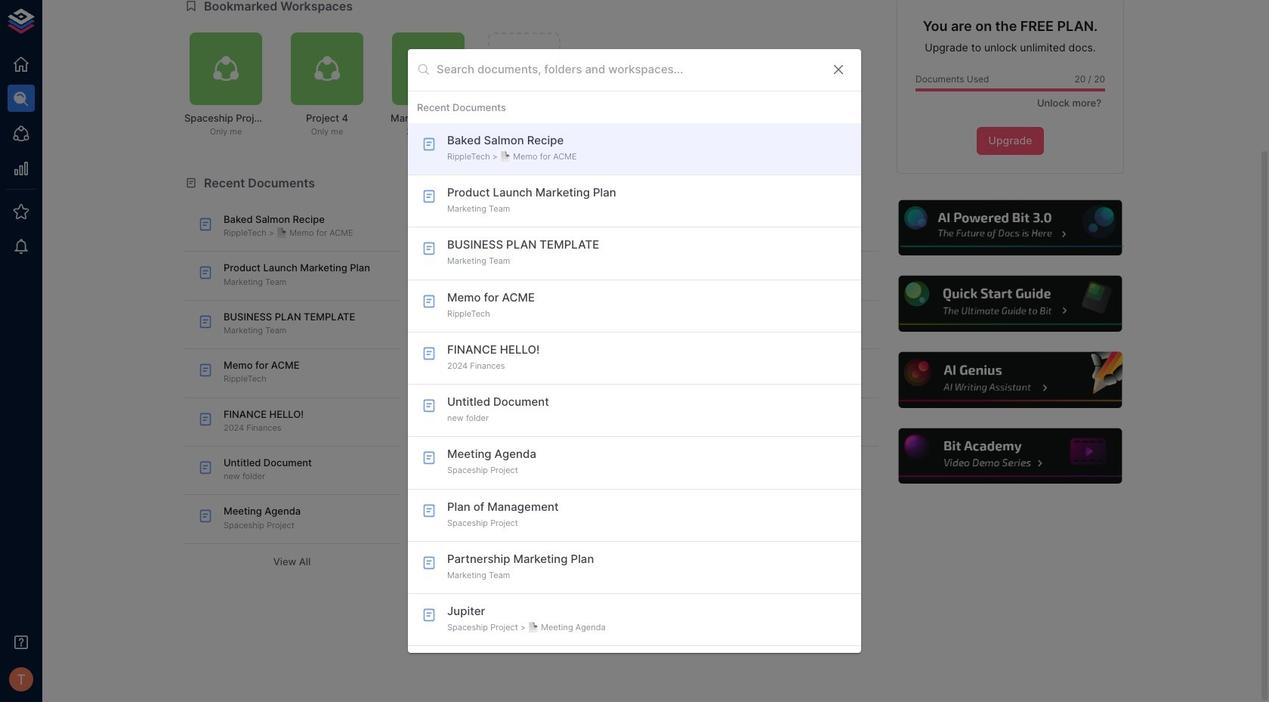 Task type: vqa. For each thing, say whether or not it's contained in the screenshot.
help IMAGE
yes



Task type: locate. For each thing, give the bounding box(es) containing it.
help image
[[897, 198, 1125, 258], [897, 274, 1125, 334], [897, 350, 1125, 410], [897, 426, 1125, 486]]

dialog
[[408, 49, 862, 653]]

Search documents, folders and workspaces... text field
[[437, 58, 819, 81]]



Task type: describe. For each thing, give the bounding box(es) containing it.
1 help image from the top
[[897, 198, 1125, 258]]

3 help image from the top
[[897, 350, 1125, 410]]

4 help image from the top
[[897, 426, 1125, 486]]

2 help image from the top
[[897, 274, 1125, 334]]



